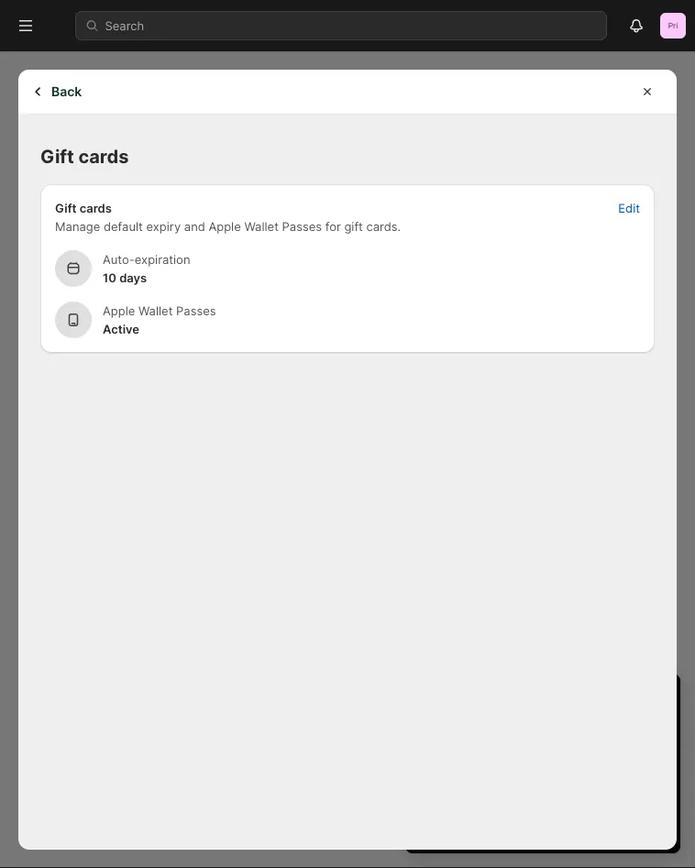 Task type: locate. For each thing, give the bounding box(es) containing it.
gift
[[344, 219, 363, 233]]

1 vertical spatial passes
[[176, 304, 216, 318]]

0 vertical spatial passes
[[282, 219, 322, 233]]

passes
[[282, 219, 322, 233], [176, 304, 216, 318]]

search button
[[75, 11, 607, 40]]

0 vertical spatial gift
[[40, 145, 74, 168]]

search
[[105, 18, 144, 33]]

0 vertical spatial cards
[[78, 145, 129, 168]]

and
[[184, 219, 205, 233]]

wallet right and
[[244, 219, 279, 233]]

back
[[51, 84, 82, 100]]

0 horizontal spatial passes
[[176, 304, 216, 318]]

apple wallet passes active
[[103, 304, 216, 336]]

1 horizontal spatial wallet
[[244, 219, 279, 233]]

wallet up active
[[138, 304, 173, 318]]

gift up manage
[[55, 201, 77, 215]]

cards up manage
[[80, 201, 112, 215]]

1 horizontal spatial passes
[[282, 219, 322, 233]]

edit button
[[607, 195, 651, 221]]

1 vertical spatial wallet
[[138, 304, 173, 318]]

gift cards down back
[[40, 145, 129, 168]]

expiry
[[146, 219, 181, 233]]

expiration
[[135, 252, 190, 266]]

passes down the expiration
[[176, 304, 216, 318]]

cards up default
[[78, 145, 129, 168]]

0 horizontal spatial apple
[[103, 304, 135, 318]]

gift cards
[[40, 145, 129, 168], [55, 201, 112, 215]]

apple up active
[[103, 304, 135, 318]]

1 horizontal spatial apple
[[209, 219, 241, 233]]

apple right and
[[209, 219, 241, 233]]

apple
[[209, 219, 241, 233], [103, 304, 135, 318]]

passes inside apple wallet passes active
[[176, 304, 216, 318]]

manage default expiry and apple wallet passes for gift cards.
[[55, 219, 401, 233]]

wallet inside apple wallet passes active
[[138, 304, 173, 318]]

auto-
[[103, 252, 135, 266]]

gift cards up manage
[[55, 201, 112, 215]]

0 vertical spatial gift cards
[[40, 145, 129, 168]]

dialog
[[684, 70, 695, 850]]

cards
[[78, 145, 129, 168], [80, 201, 112, 215]]

gift down back link
[[40, 145, 74, 168]]

0 horizontal spatial wallet
[[138, 304, 173, 318]]

days
[[119, 271, 147, 285]]

passes left for
[[282, 219, 322, 233]]

wallet
[[244, 219, 279, 233], [138, 304, 173, 318]]

1 vertical spatial apple
[[103, 304, 135, 318]]

1 vertical spatial cards
[[80, 201, 112, 215]]

gift
[[40, 145, 74, 168], [55, 201, 77, 215]]

edit
[[618, 201, 640, 215]]

back link
[[18, 70, 102, 114]]

pri button
[[658, 11, 688, 40]]

10
[[103, 271, 116, 285]]



Task type: vqa. For each thing, say whether or not it's contained in the screenshot.
expiry
yes



Task type: describe. For each thing, give the bounding box(es) containing it.
settings dialog
[[18, 70, 677, 850]]

manage
[[55, 219, 100, 233]]

1 vertical spatial gift cards
[[55, 201, 112, 215]]

1 vertical spatial gift
[[55, 201, 77, 215]]

for
[[325, 219, 341, 233]]

active
[[103, 322, 139, 336]]

apple inside apple wallet passes active
[[103, 304, 135, 318]]

auto-expiration 10 days
[[103, 252, 190, 285]]

1 day left in your trial element
[[405, 722, 680, 854]]

cards.
[[366, 219, 401, 233]]

0 vertical spatial apple
[[209, 219, 241, 233]]

0 vertical spatial wallet
[[244, 219, 279, 233]]

default
[[104, 219, 143, 233]]

princess image
[[660, 13, 686, 39]]



